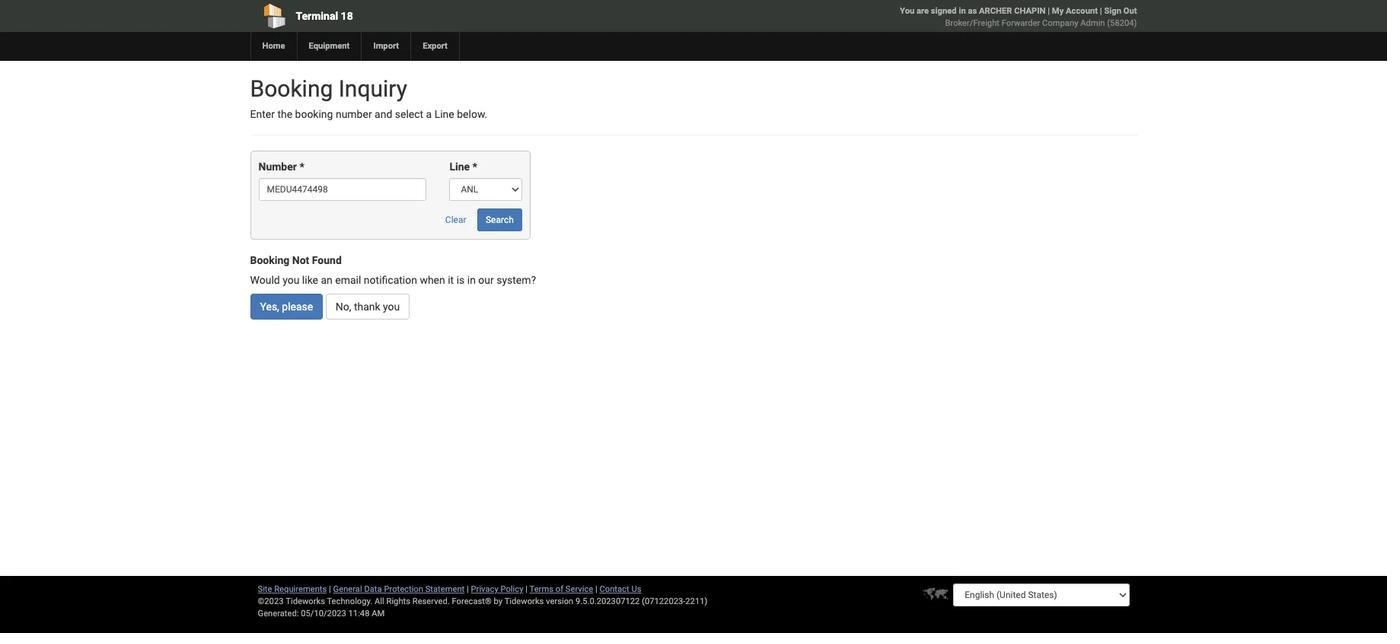 Task type: locate. For each thing, give the bounding box(es) containing it.
out
[[1123, 6, 1137, 16]]

in right is
[[467, 274, 476, 286]]

booking inside the booking not found would you like an email notification when it is in our system?
[[250, 255, 290, 267]]

you left "like"
[[283, 274, 299, 286]]

9.5.0.202307122
[[576, 597, 640, 607]]

booking inside booking inquiry enter the booking number and select a line below.
[[250, 75, 333, 102]]

* down below.
[[472, 161, 477, 173]]

1 vertical spatial booking
[[250, 255, 290, 267]]

please
[[282, 301, 313, 313]]

| up tideworks
[[525, 585, 528, 595]]

by
[[494, 597, 503, 607]]

email
[[335, 274, 361, 286]]

you are signed in as archer chapin | my account | sign out broker/freight forwarder company admin (58204)
[[900, 6, 1137, 28]]

am
[[372, 609, 385, 619]]

1 booking from the top
[[250, 75, 333, 102]]

and
[[375, 108, 392, 120]]

yes,
[[260, 301, 279, 313]]

a
[[426, 108, 432, 120]]

1 * from the left
[[299, 161, 304, 173]]

chapin
[[1014, 6, 1046, 16]]

1 vertical spatial in
[[467, 274, 476, 286]]

booking
[[250, 75, 333, 102], [250, 255, 290, 267]]

when
[[420, 274, 445, 286]]

terms
[[530, 585, 553, 595]]

|
[[1048, 6, 1050, 16], [1100, 6, 1102, 16], [329, 585, 331, 595], [467, 585, 469, 595], [525, 585, 528, 595], [595, 585, 597, 595]]

| left sign
[[1100, 6, 1102, 16]]

booking up the the
[[250, 75, 333, 102]]

generated:
[[258, 609, 299, 619]]

0 horizontal spatial in
[[467, 274, 476, 286]]

booking up would
[[250, 255, 290, 267]]

in
[[959, 6, 966, 16], [467, 274, 476, 286]]

number
[[258, 161, 297, 173]]

no,
[[335, 301, 351, 313]]

in inside the booking not found would you like an email notification when it is in our system?
[[467, 274, 476, 286]]

import
[[373, 41, 399, 51]]

you right thank
[[383, 301, 400, 313]]

18
[[341, 10, 353, 22]]

* right number
[[299, 161, 304, 173]]

1 horizontal spatial in
[[959, 6, 966, 16]]

service
[[565, 585, 593, 595]]

0 vertical spatial line
[[434, 108, 454, 120]]

our
[[478, 274, 494, 286]]

| left my at the right of the page
[[1048, 6, 1050, 16]]

requirements
[[274, 585, 327, 595]]

2 booking from the top
[[250, 255, 290, 267]]

as
[[968, 6, 977, 16]]

booking
[[295, 108, 333, 120]]

it
[[448, 274, 454, 286]]

in left the as
[[959, 6, 966, 16]]

line right "a"
[[434, 108, 454, 120]]

equipment
[[309, 41, 350, 51]]

2 * from the left
[[472, 161, 477, 173]]

privacy policy link
[[471, 585, 523, 595]]

general
[[333, 585, 362, 595]]

no, thank you button
[[326, 294, 410, 320]]

2211)
[[685, 597, 708, 607]]

you
[[283, 274, 299, 286], [383, 301, 400, 313]]

general data protection statement link
[[333, 585, 465, 595]]

forwarder
[[1002, 18, 1040, 28]]

of
[[556, 585, 563, 595]]

enter
[[250, 108, 275, 120]]

you inside the booking not found would you like an email notification when it is in our system?
[[283, 274, 299, 286]]

tideworks
[[504, 597, 544, 607]]

found
[[312, 255, 342, 267]]

0 vertical spatial you
[[283, 274, 299, 286]]

1 horizontal spatial *
[[472, 161, 477, 173]]

clear button
[[437, 209, 475, 232]]

1 horizontal spatial you
[[383, 301, 400, 313]]

booking for not
[[250, 255, 290, 267]]

export
[[423, 41, 448, 51]]

0 vertical spatial booking
[[250, 75, 333, 102]]

broker/freight
[[945, 18, 1000, 28]]

home link
[[250, 32, 297, 61]]

1 vertical spatial line
[[449, 161, 470, 173]]

1 vertical spatial you
[[383, 301, 400, 313]]

reserved.
[[412, 597, 450, 607]]

Number * text field
[[258, 178, 427, 201]]

0 horizontal spatial *
[[299, 161, 304, 173]]

system?
[[497, 274, 536, 286]]

line
[[434, 108, 454, 120], [449, 161, 470, 173]]

forecast®
[[452, 597, 492, 607]]

number
[[336, 108, 372, 120]]

signed
[[931, 6, 957, 16]]

not
[[292, 255, 309, 267]]

terminal 18
[[296, 10, 353, 22]]

search button
[[477, 209, 522, 232]]

my
[[1052, 6, 1064, 16]]

sign out link
[[1104, 6, 1137, 16]]

booking for inquiry
[[250, 75, 333, 102]]

0 horizontal spatial you
[[283, 274, 299, 286]]

site requirements link
[[258, 585, 327, 595]]

*
[[299, 161, 304, 173], [472, 161, 477, 173]]

(58204)
[[1107, 18, 1137, 28]]

home
[[262, 41, 285, 51]]

0 vertical spatial in
[[959, 6, 966, 16]]

line up clear
[[449, 161, 470, 173]]



Task type: describe. For each thing, give the bounding box(es) containing it.
booking inquiry enter the booking number and select a line below.
[[250, 75, 487, 120]]

| up 9.5.0.202307122
[[595, 585, 597, 595]]

number *
[[258, 161, 304, 173]]

no, thank you
[[335, 301, 400, 313]]

line inside booking inquiry enter the booking number and select a line below.
[[434, 108, 454, 120]]

my account link
[[1052, 6, 1098, 16]]

privacy
[[471, 585, 498, 595]]

(07122023-
[[642, 597, 685, 607]]

* for number *
[[299, 161, 304, 173]]

sign
[[1104, 6, 1121, 16]]

is
[[457, 274, 465, 286]]

you
[[900, 6, 914, 16]]

export link
[[410, 32, 459, 61]]

statement
[[425, 585, 465, 595]]

11:48
[[348, 609, 370, 619]]

archer
[[979, 6, 1012, 16]]

thank
[[354, 301, 380, 313]]

us
[[631, 585, 641, 595]]

account
[[1066, 6, 1098, 16]]

terms of service link
[[530, 585, 593, 595]]

yes, please button
[[250, 294, 323, 320]]

05/10/2023
[[301, 609, 346, 619]]

equipment link
[[297, 32, 361, 61]]

select
[[395, 108, 423, 120]]

terminal 18 link
[[250, 0, 606, 32]]

technology.
[[327, 597, 372, 607]]

data
[[364, 585, 382, 595]]

an
[[321, 274, 333, 286]]

contact
[[600, 585, 629, 595]]

rights
[[386, 597, 410, 607]]

policy
[[501, 585, 523, 595]]

terminal
[[296, 10, 338, 22]]

* for line *
[[472, 161, 477, 173]]

import link
[[361, 32, 410, 61]]

©2023 tideworks
[[258, 597, 325, 607]]

notification
[[364, 274, 417, 286]]

the
[[277, 108, 292, 120]]

protection
[[384, 585, 423, 595]]

in inside you are signed in as archer chapin | my account | sign out broker/freight forwarder company admin (58204)
[[959, 6, 966, 16]]

search
[[486, 215, 514, 226]]

clear
[[445, 215, 466, 226]]

| up forecast®
[[467, 585, 469, 595]]

inquiry
[[339, 75, 407, 102]]

like
[[302, 274, 318, 286]]

company
[[1042, 18, 1078, 28]]

would
[[250, 274, 280, 286]]

yes, please
[[260, 301, 313, 313]]

line *
[[449, 161, 477, 173]]

admin
[[1080, 18, 1105, 28]]

all
[[375, 597, 384, 607]]

you inside 'button'
[[383, 301, 400, 313]]

booking not found would you like an email notification when it is in our system?
[[250, 255, 536, 286]]

are
[[917, 6, 929, 16]]

site
[[258, 585, 272, 595]]

version
[[546, 597, 573, 607]]

site requirements | general data protection statement | privacy policy | terms of service | contact us ©2023 tideworks technology. all rights reserved. forecast® by tideworks version 9.5.0.202307122 (07122023-2211) generated: 05/10/2023 11:48 am
[[258, 585, 708, 619]]

| left general
[[329, 585, 331, 595]]

contact us link
[[600, 585, 641, 595]]

below.
[[457, 108, 487, 120]]



Task type: vqa. For each thing, say whether or not it's contained in the screenshot.
information.
no



